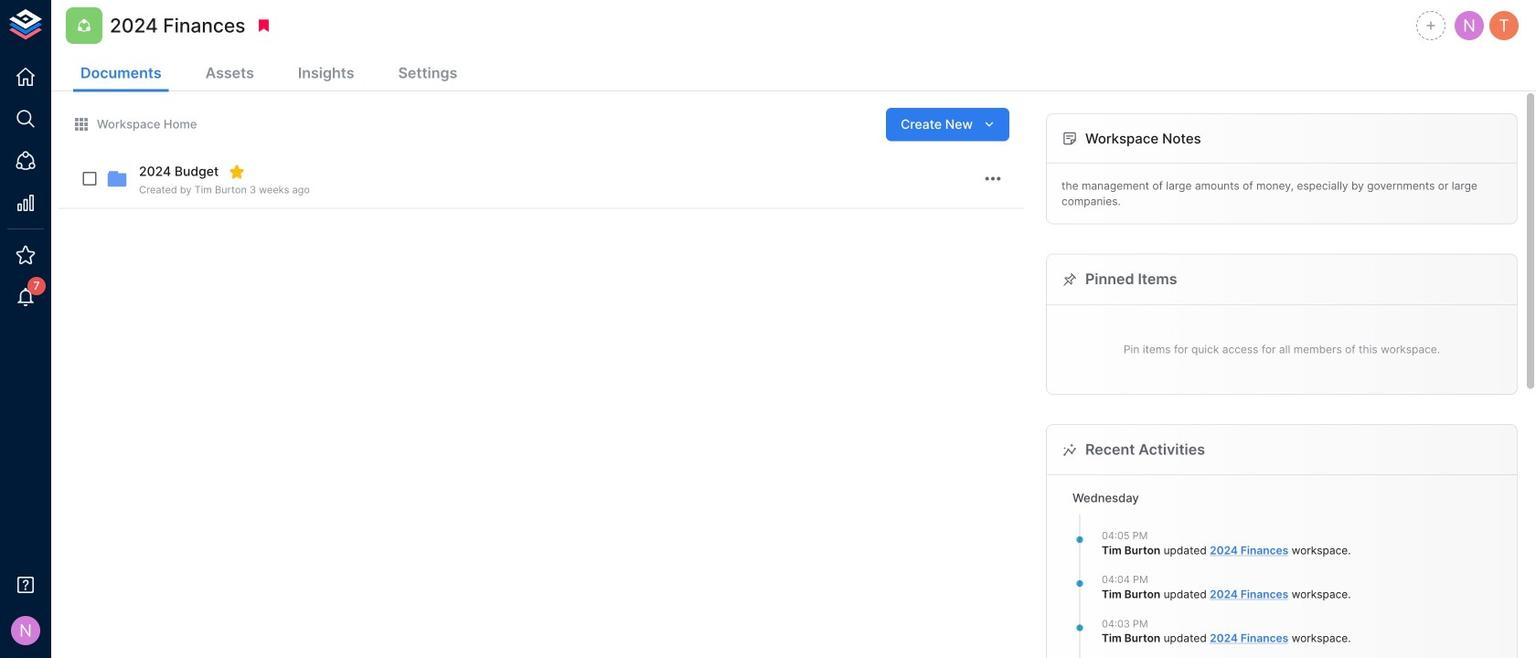 Task type: locate. For each thing, give the bounding box(es) containing it.
remove bookmark image
[[255, 17, 272, 34]]



Task type: vqa. For each thing, say whether or not it's contained in the screenshot.
Remove Bookmark image
yes



Task type: describe. For each thing, give the bounding box(es) containing it.
remove favorite image
[[229, 164, 245, 180]]



